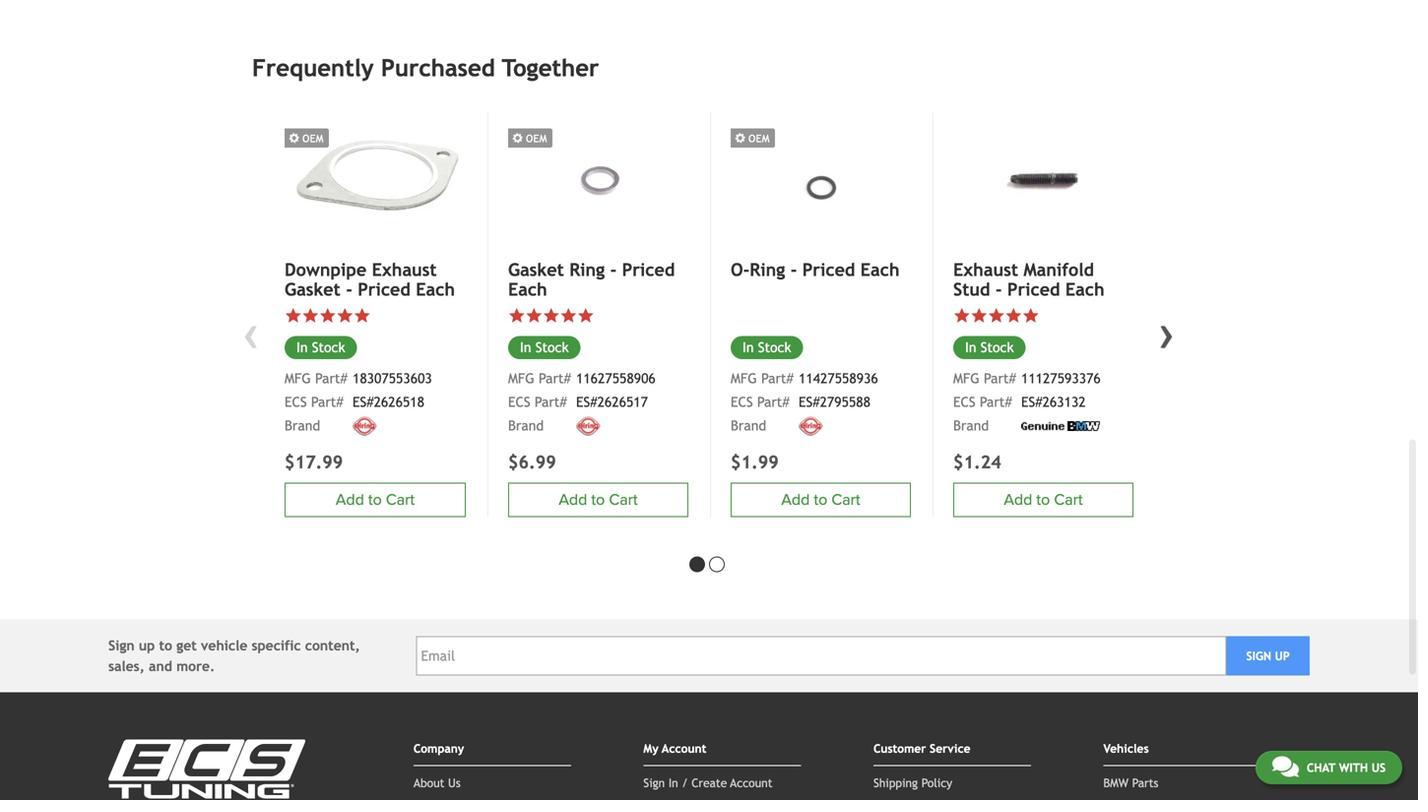 Task type: describe. For each thing, give the bounding box(es) containing it.
to for $1.24
[[1037, 491, 1050, 510]]

cart for $6.99
[[609, 491, 638, 510]]

7 star image from the left
[[988, 307, 1005, 325]]

sales,
[[108, 659, 145, 675]]

ecs tuning image
[[108, 740, 305, 799]]

vehicles
[[1104, 742, 1149, 756]]

6 star image from the left
[[953, 307, 971, 325]]

Email email field
[[416, 637, 1226, 676]]

add to cart button for $1.24
[[953, 483, 1134, 518]]

3 star image from the left
[[336, 307, 354, 325]]

exhaust manifold stud - priced each link
[[953, 260, 1134, 300]]

exhaust inside the downpipe exhaust gasket - priced each
[[372, 260, 437, 280]]

mfg for $17.99
[[285, 371, 311, 387]]

3 stock from the left
[[758, 340, 791, 355]]

6 star image from the left
[[971, 307, 988, 325]]

manifold
[[1024, 260, 1094, 280]]

part# left 11627558906
[[539, 371, 571, 387]]

bmw
[[1104, 777, 1129, 790]]

stock for exhaust manifold stud - priced each
[[981, 340, 1014, 355]]

part# up $17.99
[[311, 395, 343, 410]]

2 star image from the left
[[319, 307, 336, 325]]

3 add to cart from the left
[[781, 491, 860, 510]]

bmw parts
[[1104, 777, 1159, 790]]

o-ring - priced each image
[[731, 113, 911, 248]]

o-ring - priced each
[[731, 260, 900, 280]]

chat with us
[[1307, 761, 1386, 775]]

3 in stock from the left
[[743, 340, 791, 355]]

add to cart for $6.99
[[559, 491, 638, 510]]

priced inside the downpipe exhaust gasket - priced each
[[358, 279, 411, 300]]

frequently purchased together
[[252, 54, 599, 82]]

part# left 11427558936
[[761, 371, 794, 387]]

exhaust inside exhaust manifold stud - priced each
[[953, 260, 1018, 280]]

3 star image from the left
[[543, 307, 560, 325]]

4 star image from the left
[[560, 307, 577, 325]]

purchased
[[381, 54, 495, 82]]

in for downpipe exhaust gasket - priced each
[[296, 340, 308, 355]]

mfg part# 18307553603 ecs part# es#2626518 brand
[[285, 371, 432, 434]]

in down o-
[[743, 340, 754, 355]]

ecs for $17.99
[[285, 395, 307, 410]]

in stock for downpipe exhaust gasket - priced each
[[296, 340, 345, 355]]

brand for $1.24
[[953, 418, 989, 434]]

up for sign up
[[1275, 650, 1290, 663]]

2 star image from the left
[[525, 307, 543, 325]]

5 star image from the left
[[577, 307, 594, 325]]

›
[[1159, 307, 1175, 360]]

gasket ring - priced each
[[508, 260, 675, 300]]

es#2795588
[[799, 395, 871, 410]]

company
[[414, 742, 464, 756]]

3 cart from the left
[[832, 491, 860, 510]]

about us link
[[414, 777, 461, 790]]

customer service
[[874, 742, 971, 756]]

/
[[682, 777, 688, 790]]

stock for downpipe exhaust gasket - priced each
[[312, 340, 345, 355]]

chat
[[1307, 761, 1336, 775]]

- inside the downpipe exhaust gasket - priced each
[[346, 279, 352, 300]]

5 star image from the left
[[508, 307, 525, 325]]

policy
[[922, 777, 952, 790]]

priced inside exhaust manifold stud - priced each
[[1007, 279, 1060, 300]]

my
[[644, 742, 659, 756]]

o-ring - priced each link
[[731, 260, 911, 280]]

to inside the sign up to get vehicle specific content, sales, and more.
[[159, 638, 172, 654]]

shipping policy
[[874, 777, 952, 790]]

service
[[930, 742, 971, 756]]

- inside exhaust manifold stud - priced each
[[996, 279, 1002, 300]]

add for $17.99
[[336, 491, 364, 510]]

sign up
[[1246, 650, 1290, 663]]

brand for $17.99
[[285, 418, 320, 434]]

$1.24
[[953, 452, 1001, 473]]

1 star image from the left
[[302, 307, 319, 325]]

mfg part# 11127593376 ecs part# es#263132 brand
[[953, 371, 1101, 434]]

0 horizontal spatial account
[[662, 742, 707, 756]]

add to cart for $1.24
[[1004, 491, 1083, 510]]

brand for $6.99
[[508, 418, 544, 434]]

downpipe exhaust gasket - priced each
[[285, 260, 455, 300]]

priced right o-
[[802, 260, 855, 280]]

4 star image from the left
[[354, 307, 371, 325]]

my account
[[644, 742, 707, 756]]

downpipe
[[285, 260, 367, 280]]

› link
[[1152, 307, 1182, 360]]

create
[[692, 777, 727, 790]]

add for $1.24
[[1004, 491, 1032, 510]]

ecs for $6.99
[[508, 395, 530, 410]]

exhaust manifold stud - priced each image
[[953, 113, 1134, 248]]

9 star image from the left
[[1022, 307, 1040, 325]]



Task type: vqa. For each thing, say whether or not it's contained in the screenshot.
Vent
no



Task type: locate. For each thing, give the bounding box(es) containing it.
3 elring image from the left
[[799, 416, 823, 436]]

in for exhaust manifold stud - priced each
[[965, 340, 977, 355]]

about
[[414, 777, 445, 790]]

add down genuine bmw image
[[1004, 491, 1032, 510]]

parts
[[1132, 777, 1159, 790]]

gasket inside the downpipe exhaust gasket - priced each
[[285, 279, 341, 300]]

stud
[[953, 279, 990, 300]]

0 horizontal spatial ring
[[569, 260, 605, 280]]

mfg up $1.99
[[731, 371, 757, 387]]

genuine bmw image
[[1021, 421, 1100, 431]]

brand up $17.99
[[285, 418, 320, 434]]

add to cart button for $6.99
[[508, 483, 688, 518]]

$1.99
[[731, 452, 779, 473]]

3 ecs from the left
[[731, 395, 753, 410]]

1 horizontal spatial account
[[730, 777, 773, 790]]

downpipe exhaust gasket - priced each link
[[285, 260, 466, 300]]

0 vertical spatial account
[[662, 742, 707, 756]]

stock up mfg part# 18307553603 ecs part# es#2626518 brand
[[312, 340, 345, 355]]

add to cart
[[336, 491, 415, 510], [559, 491, 638, 510], [781, 491, 860, 510], [1004, 491, 1083, 510]]

1 mfg from the left
[[285, 371, 311, 387]]

$6.99
[[508, 452, 556, 473]]

each inside gasket ring - priced each
[[508, 279, 547, 300]]

downpipe exhaust gasket - priced each image
[[285, 113, 466, 249]]

2 add to cart button from the left
[[508, 483, 688, 518]]

ecs inside mfg part# 11627558906 ecs part# es#2626517 brand
[[508, 395, 530, 410]]

stock up mfg part# 11627558906 ecs part# es#2626517 brand
[[536, 340, 569, 355]]

us right with
[[1372, 761, 1386, 775]]

frequently
[[252, 54, 374, 82]]

chat with us link
[[1256, 751, 1403, 785]]

brand inside mfg part# 11427558936 ecs part# es#2795588 brand
[[731, 418, 766, 434]]

1 ecs from the left
[[285, 395, 307, 410]]

mfg part# 11627558906 ecs part# es#2626517 brand
[[508, 371, 656, 434]]

2 ring from the left
[[750, 260, 785, 280]]

2 horizontal spatial elring image
[[799, 416, 823, 436]]

mfg inside mfg part# 11627558906 ecs part# es#2626517 brand
[[508, 371, 535, 387]]

part#
[[315, 371, 347, 387], [539, 371, 571, 387], [761, 371, 794, 387], [984, 371, 1016, 387], [311, 395, 343, 410], [535, 395, 567, 410], [757, 395, 790, 410], [980, 395, 1012, 410]]

up inside button
[[1275, 650, 1290, 663]]

stock
[[312, 340, 345, 355], [536, 340, 569, 355], [758, 340, 791, 355], [981, 340, 1014, 355]]

4 ecs from the left
[[953, 395, 976, 410]]

8 star image from the left
[[1005, 307, 1022, 325]]

mfg for $6.99
[[508, 371, 535, 387]]

sign for sign up to get vehicle specific content, sales, and more.
[[108, 638, 135, 654]]

in down stud
[[965, 340, 977, 355]]

1 elring image from the left
[[353, 416, 377, 436]]

in stock up mfg part# 11627558906 ecs part# es#2626517 brand
[[520, 340, 569, 355]]

brand inside mfg part# 18307553603 ecs part# es#2626518 brand
[[285, 418, 320, 434]]

18307553603
[[353, 371, 432, 387]]

in
[[296, 340, 308, 355], [520, 340, 531, 355], [743, 340, 754, 355], [965, 340, 977, 355], [669, 777, 678, 790]]

sign up to get vehicle specific content, sales, and more.
[[108, 638, 360, 675]]

in stock
[[296, 340, 345, 355], [520, 340, 569, 355], [743, 340, 791, 355], [965, 340, 1014, 355]]

priced right stud
[[1007, 279, 1060, 300]]

0 horizontal spatial exhaust
[[372, 260, 437, 280]]

add to cart button down $6.99 at bottom left
[[508, 483, 688, 518]]

2 horizontal spatial sign
[[1246, 650, 1272, 663]]

each
[[861, 260, 900, 280], [416, 279, 455, 300], [508, 279, 547, 300], [1066, 279, 1105, 300]]

shipping policy link
[[874, 777, 952, 790]]

es#2626518
[[353, 395, 424, 410]]

add down $17.99
[[336, 491, 364, 510]]

sign inside button
[[1246, 650, 1272, 663]]

sign for sign up
[[1246, 650, 1272, 663]]

elring image down the es#2795588
[[799, 416, 823, 436]]

ecs inside mfg part# 18307553603 ecs part# es#2626518 brand
[[285, 395, 307, 410]]

4 add from the left
[[1004, 491, 1032, 510]]

sign for sign in / create account
[[644, 777, 665, 790]]

get
[[176, 638, 197, 654]]

sign inside the sign up to get vehicle specific content, sales, and more.
[[108, 638, 135, 654]]

add to cart button down genuine bmw image
[[953, 483, 1134, 518]]

add to cart button for $17.99
[[285, 483, 466, 518]]

ecs for $1.24
[[953, 395, 976, 410]]

gasket ring - priced each image
[[508, 113, 688, 248]]

1 horizontal spatial ring
[[750, 260, 785, 280]]

1 horizontal spatial gasket
[[508, 260, 564, 280]]

11427558936
[[799, 371, 878, 387]]

1 add to cart from the left
[[336, 491, 415, 510]]

bmw parts link
[[1104, 777, 1159, 790]]

together
[[502, 54, 599, 82]]

4 add to cart button from the left
[[953, 483, 1134, 518]]

2 cart from the left
[[609, 491, 638, 510]]

brand up $1.99
[[731, 418, 766, 434]]

2 add from the left
[[559, 491, 587, 510]]

0 horizontal spatial gasket
[[285, 279, 341, 300]]

priced left o-
[[622, 260, 675, 280]]

$17.99
[[285, 452, 343, 473]]

3 add from the left
[[781, 491, 810, 510]]

elring image down es#2626517
[[576, 416, 600, 436]]

stock up mfg part# 11427558936 ecs part# es#2795588 brand
[[758, 340, 791, 355]]

1 ring from the left
[[569, 260, 605, 280]]

cart
[[386, 491, 415, 510], [609, 491, 638, 510], [832, 491, 860, 510], [1054, 491, 1083, 510]]

add for $6.99
[[559, 491, 587, 510]]

mfg part# 11427558936 ecs part# es#2795588 brand
[[731, 371, 878, 434]]

account right my
[[662, 742, 707, 756]]

brand inside mfg part# 11127593376 ecs part# es#263132 brand
[[953, 418, 989, 434]]

shipping
[[874, 777, 918, 790]]

4 cart from the left
[[1054, 491, 1083, 510]]

mfg inside mfg part# 18307553603 ecs part# es#2626518 brand
[[285, 371, 311, 387]]

sign in / create account
[[644, 777, 773, 790]]

es#2626517
[[576, 395, 648, 410]]

gasket
[[508, 260, 564, 280], [285, 279, 341, 300]]

account
[[662, 742, 707, 756], [730, 777, 773, 790]]

add to cart button
[[285, 483, 466, 518], [508, 483, 688, 518], [731, 483, 911, 518], [953, 483, 1134, 518]]

elring image
[[353, 416, 377, 436], [576, 416, 600, 436], [799, 416, 823, 436]]

brand
[[285, 418, 320, 434], [508, 418, 544, 434], [731, 418, 766, 434], [953, 418, 989, 434]]

ecs inside mfg part# 11127593376 ecs part# es#263132 brand
[[953, 395, 976, 410]]

ecs up $6.99 at bottom left
[[508, 395, 530, 410]]

brand up $6.99 at bottom left
[[508, 418, 544, 434]]

star image
[[302, 307, 319, 325], [525, 307, 543, 325], [543, 307, 560, 325], [560, 307, 577, 325], [577, 307, 594, 325], [953, 307, 971, 325], [988, 307, 1005, 325], [1005, 307, 1022, 325], [1022, 307, 1040, 325]]

about us
[[414, 777, 461, 790]]

us right about
[[448, 777, 461, 790]]

ring inside gasket ring - priced each
[[569, 260, 605, 280]]

content,
[[305, 638, 360, 654]]

add down mfg part# 11427558936 ecs part# es#2795588 brand
[[781, 491, 810, 510]]

2 elring image from the left
[[576, 416, 600, 436]]

gasket ring - priced each link
[[508, 260, 688, 300]]

in up mfg part# 11627558906 ecs part# es#2626517 brand
[[520, 340, 531, 355]]

1 add from the left
[[336, 491, 364, 510]]

1 in stock from the left
[[296, 340, 345, 355]]

part# left 'es#263132'
[[980, 395, 1012, 410]]

o-
[[731, 260, 750, 280]]

1 star image from the left
[[285, 307, 302, 325]]

part# left the es#2795588
[[757, 395, 790, 410]]

0 horizontal spatial sign
[[108, 638, 135, 654]]

to for $6.99
[[591, 491, 605, 510]]

- inside gasket ring - priced each
[[610, 260, 617, 280]]

brand up $1.24
[[953, 418, 989, 434]]

cart for $17.99
[[386, 491, 415, 510]]

in stock down stud
[[965, 340, 1014, 355]]

1 horizontal spatial up
[[1275, 650, 1290, 663]]

sign
[[108, 638, 135, 654], [1246, 650, 1272, 663], [644, 777, 665, 790]]

ring for gasket
[[569, 260, 605, 280]]

1 cart from the left
[[386, 491, 415, 510]]

part# left 18307553603
[[315, 371, 347, 387]]

exhaust right downpipe
[[372, 260, 437, 280]]

2 stock from the left
[[536, 340, 569, 355]]

11627558906
[[576, 371, 656, 387]]

elring image down es#2626518
[[353, 416, 377, 436]]

1 vertical spatial account
[[730, 777, 773, 790]]

add down mfg part# 11627558906 ecs part# es#2626517 brand
[[559, 491, 587, 510]]

0 horizontal spatial us
[[448, 777, 461, 790]]

cart for $1.24
[[1054, 491, 1083, 510]]

mfg up $17.99
[[285, 371, 311, 387]]

3 mfg from the left
[[731, 371, 757, 387]]

up inside the sign up to get vehicle specific content, sales, and more.
[[139, 638, 155, 654]]

2 exhaust from the left
[[953, 260, 1018, 280]]

in left /
[[669, 777, 678, 790]]

priced up 18307553603
[[358, 279, 411, 300]]

vehicle
[[201, 638, 247, 654]]

1 exhaust from the left
[[372, 260, 437, 280]]

2 brand from the left
[[508, 418, 544, 434]]

part# left es#2626517
[[535, 395, 567, 410]]

2 in stock from the left
[[520, 340, 569, 355]]

to
[[368, 491, 382, 510], [591, 491, 605, 510], [814, 491, 828, 510], [1037, 491, 1050, 510], [159, 638, 172, 654]]

account right create
[[730, 777, 773, 790]]

1 vertical spatial us
[[448, 777, 461, 790]]

each inside the downpipe exhaust gasket - priced each
[[416, 279, 455, 300]]

mfg up $6.99 at bottom left
[[508, 371, 535, 387]]

3 add to cart button from the left
[[731, 483, 911, 518]]

add to cart button down $1.99
[[731, 483, 911, 518]]

4 add to cart from the left
[[1004, 491, 1083, 510]]

exhaust left manifold
[[953, 260, 1018, 280]]

customer
[[874, 742, 926, 756]]

1 brand from the left
[[285, 418, 320, 434]]

mfg up $1.24
[[953, 371, 980, 387]]

and
[[149, 659, 172, 675]]

with
[[1339, 761, 1368, 775]]

es#263132
[[1021, 395, 1086, 410]]

4 stock from the left
[[981, 340, 1014, 355]]

brand inside mfg part# 11627558906 ecs part# es#2626517 brand
[[508, 418, 544, 434]]

ring
[[569, 260, 605, 280], [750, 260, 785, 280]]

add to cart for $17.99
[[336, 491, 415, 510]]

sign up button
[[1226, 637, 1310, 676]]

exhaust
[[372, 260, 437, 280], [953, 260, 1018, 280]]

2 ecs from the left
[[508, 395, 530, 410]]

1 horizontal spatial exhaust
[[953, 260, 1018, 280]]

in stock for gasket ring - priced each
[[520, 340, 569, 355]]

mfg for $1.24
[[953, 371, 980, 387]]

ecs up $17.99
[[285, 395, 307, 410]]

elring image for $17.99
[[353, 416, 377, 436]]

4 brand from the left
[[953, 418, 989, 434]]

up for sign up to get vehicle specific content, sales, and more.
[[139, 638, 155, 654]]

elring image for $6.99
[[576, 416, 600, 436]]

0 horizontal spatial elring image
[[353, 416, 377, 436]]

sign in / create account link
[[644, 777, 773, 790]]

2 mfg from the left
[[508, 371, 535, 387]]

ecs up $1.99
[[731, 395, 753, 410]]

1 add to cart button from the left
[[285, 483, 466, 518]]

star image
[[285, 307, 302, 325], [319, 307, 336, 325], [336, 307, 354, 325], [354, 307, 371, 325], [508, 307, 525, 325], [971, 307, 988, 325]]

exhaust manifold stud - priced each
[[953, 260, 1105, 300]]

in stock for exhaust manifold stud - priced each
[[965, 340, 1014, 355]]

add to cart button down $17.99
[[285, 483, 466, 518]]

ecs
[[285, 395, 307, 410], [508, 395, 530, 410], [731, 395, 753, 410], [953, 395, 976, 410]]

stock for gasket ring - priced each
[[536, 340, 569, 355]]

ecs inside mfg part# 11427558936 ecs part# es#2795588 brand
[[731, 395, 753, 410]]

up
[[139, 638, 155, 654], [1275, 650, 1290, 663]]

0 horizontal spatial up
[[139, 638, 155, 654]]

add
[[336, 491, 364, 510], [559, 491, 587, 510], [781, 491, 810, 510], [1004, 491, 1032, 510]]

3 brand from the left
[[731, 418, 766, 434]]

in for gasket ring - priced each
[[520, 340, 531, 355]]

ecs up $1.24
[[953, 395, 976, 410]]

us
[[1372, 761, 1386, 775], [448, 777, 461, 790]]

mfg inside mfg part# 11127593376 ecs part# es#263132 brand
[[953, 371, 980, 387]]

in stock up mfg part# 11427558936 ecs part# es#2795588 brand
[[743, 340, 791, 355]]

2 add to cart from the left
[[559, 491, 638, 510]]

4 in stock from the left
[[965, 340, 1014, 355]]

priced inside gasket ring - priced each
[[622, 260, 675, 280]]

in up mfg part# 18307553603 ecs part# es#2626518 brand
[[296, 340, 308, 355]]

gasket inside gasket ring - priced each
[[508, 260, 564, 280]]

1 horizontal spatial elring image
[[576, 416, 600, 436]]

each inside exhaust manifold stud - priced each
[[1066, 279, 1105, 300]]

comments image
[[1272, 755, 1299, 779]]

to for $17.99
[[368, 491, 382, 510]]

1 horizontal spatial us
[[1372, 761, 1386, 775]]

more.
[[176, 659, 215, 675]]

ring for o-
[[750, 260, 785, 280]]

1 horizontal spatial sign
[[644, 777, 665, 790]]

1 stock from the left
[[312, 340, 345, 355]]

priced
[[622, 260, 675, 280], [802, 260, 855, 280], [358, 279, 411, 300], [1007, 279, 1060, 300]]

in stock up mfg part# 18307553603 ecs part# es#2626518 brand
[[296, 340, 345, 355]]

0 vertical spatial us
[[1372, 761, 1386, 775]]

-
[[610, 260, 617, 280], [791, 260, 797, 280], [346, 279, 352, 300], [996, 279, 1002, 300]]

4 mfg from the left
[[953, 371, 980, 387]]

mfg
[[285, 371, 311, 387], [508, 371, 535, 387], [731, 371, 757, 387], [953, 371, 980, 387]]

11127593376
[[1021, 371, 1101, 387]]

stock up mfg part# 11127593376 ecs part# es#263132 brand
[[981, 340, 1014, 355]]

specific
[[252, 638, 301, 654]]

part# left "11127593376"
[[984, 371, 1016, 387]]

mfg inside mfg part# 11427558936 ecs part# es#2795588 brand
[[731, 371, 757, 387]]



